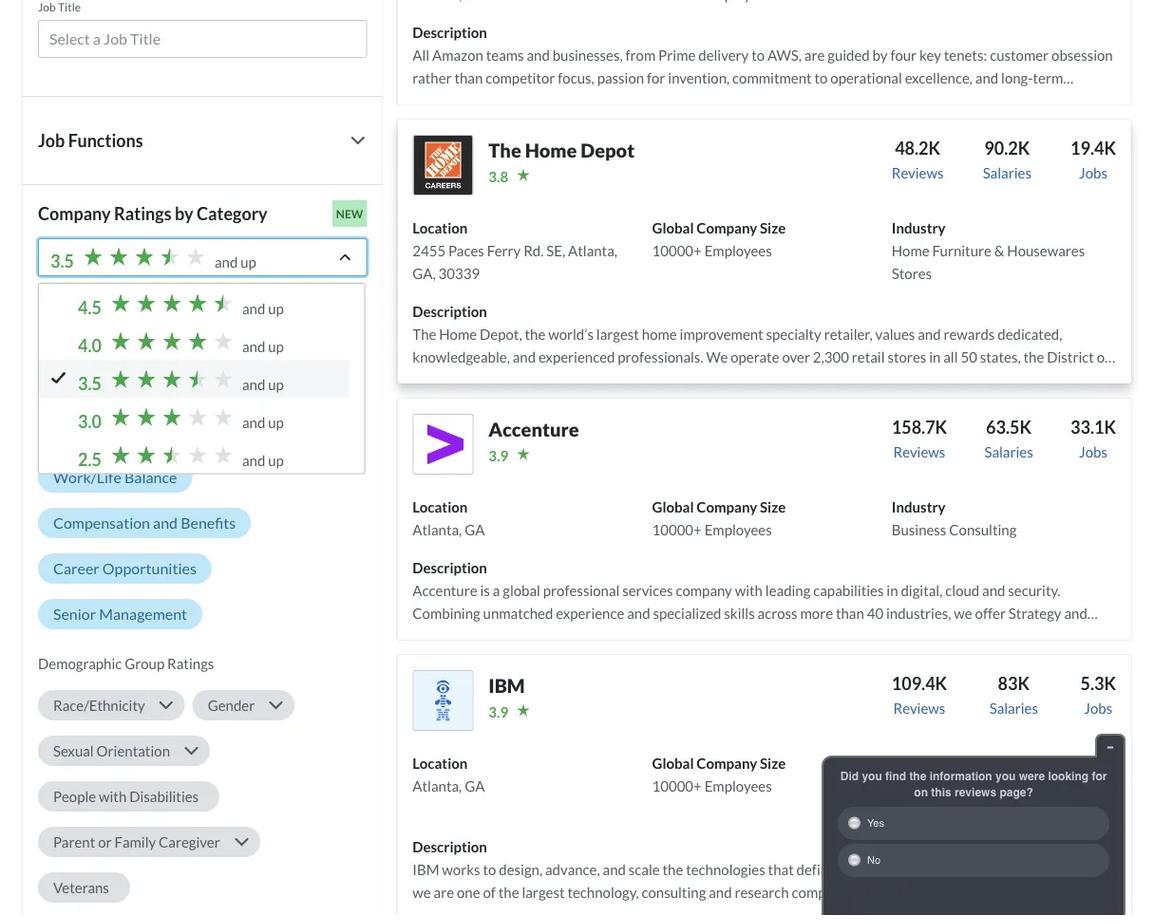 Task type: describe. For each thing, give the bounding box(es) containing it.
description for the home depot
[[413, 303, 487, 320]]

culture & values
[[53, 423, 165, 441]]

ibm
[[489, 674, 525, 697]]

only
[[83, 290, 110, 308]]

5.3k
[[1081, 673, 1116, 694]]

industry for the home depot
[[892, 219, 946, 236]]

functions
[[68, 130, 143, 151]]

benefits
[[181, 514, 236, 532]]

new
[[336, 206, 363, 220]]

10000+ for the home depot
[[652, 242, 702, 259]]

2 you from the left
[[996, 770, 1016, 783]]

demographic
[[38, 655, 122, 672]]

global company size 10000+ employees for accenture
[[652, 499, 786, 538]]

live
[[621, 115, 643, 132]]

invention,
[[668, 69, 730, 86]]

compensation and benefits
[[53, 514, 236, 532]]

4.5
[[78, 297, 102, 318]]

rd.
[[524, 242, 544, 259]]

inclusion
[[280, 423, 340, 441]]

balance
[[124, 468, 177, 487]]

0 horizontal spatial to
[[752, 46, 765, 63]]

1 vertical spatial the
[[478, 115, 498, 132]]

the home depot image
[[413, 135, 473, 195]]

amazon
[[432, 46, 483, 63]]

size for ibm
[[760, 755, 786, 772]]

19.4k jobs
[[1071, 138, 1116, 181]]

1 vertical spatial to
[[815, 69, 828, 86]]

63.5k salaries
[[985, 417, 1033, 461]]

culture & values button
[[38, 417, 180, 447]]

industry information technology support services
[[892, 755, 1093, 818]]

businesses.
[[793, 115, 863, 132]]

passion
[[597, 69, 644, 86]]

information
[[930, 770, 993, 783]]

overall rating button
[[38, 326, 164, 356]]

global for the home depot
[[652, 219, 694, 236]]

on
[[914, 786, 928, 799]]

& for culture & values
[[107, 423, 118, 441]]

aws,
[[768, 46, 802, 63]]

guided
[[828, 46, 870, 63]]

jobs for ibm
[[1084, 700, 1113, 717]]

did
[[841, 770, 859, 783]]

ratings for factor
[[153, 382, 199, 399]]

disabilities
[[129, 788, 199, 805]]

consulting
[[949, 521, 1017, 538]]

ga for accenture
[[465, 521, 485, 538]]

long-
[[1001, 69, 1033, 86]]

2455
[[413, 242, 446, 259]]

90.2k salaries
[[983, 138, 1032, 181]]

industry business consulting
[[892, 499, 1017, 538]]

location atlanta, ga for ibm
[[413, 755, 485, 795]]

rating
[[105, 331, 148, 350]]

operational
[[831, 69, 902, 86]]

term
[[1033, 69, 1063, 86]]

furniture
[[932, 242, 992, 259]]

technologies,
[[741, 92, 824, 109]]

list box containing 3.5
[[38, 238, 367, 474]]

excellence,
[[905, 69, 973, 86]]

reviews for the home depot
[[892, 164, 944, 181]]

values
[[121, 423, 165, 441]]

industry for ibm
[[892, 755, 946, 772]]

did you find the information you were looking for on this reviews page?
[[841, 770, 1107, 799]]

1 their from the left
[[646, 115, 676, 132]]

providing
[[975, 92, 1034, 109]]

employees for accenture
[[705, 521, 772, 538]]

(select only 1)
[[38, 290, 126, 308]]

way
[[501, 115, 526, 132]]

building
[[689, 92, 739, 109]]

atlanta, inside location 2455 paces ferry rd. se, atlanta, ga, 30339
[[568, 242, 618, 259]]

this
[[931, 786, 952, 799]]

90.2k
[[985, 138, 1030, 158]]

orientation
[[97, 743, 170, 760]]

company ratings by category
[[38, 203, 268, 224]]

global for accenture
[[652, 499, 694, 516]]

2 vertical spatial by
[[175, 203, 193, 224]]

services
[[892, 801, 944, 818]]

48.2k reviews
[[892, 138, 944, 181]]

and inside button
[[153, 514, 178, 532]]

overall
[[53, 331, 102, 350]]

find
[[885, 770, 906, 783]]

senior management
[[53, 605, 187, 623]]

workplace factor ratings
[[38, 382, 199, 399]]

description for accenture
[[413, 559, 487, 576]]

33.1k jobs
[[1071, 417, 1116, 461]]

businesses,
[[553, 46, 623, 63]]

the home depot
[[489, 138, 635, 161]]

description all amazon teams and businesses, from prime delivery to aws, are guided by four key tenets: customer obsession rather than competitor focus, passion for invention, commitment to operational excellence, and long-term thinking.    we are driven by the excitement of building technologies, inventing products, and providing services that transform the way our customers live their lives and run their businesses.
[[413, 24, 1116, 132]]

atlanta, for ibm
[[413, 778, 462, 795]]

key
[[920, 46, 941, 63]]

1 vertical spatial by
[[560, 92, 575, 109]]

work/life balance button
[[38, 462, 192, 493]]

employees for the home depot
[[705, 242, 772, 259]]

customers
[[553, 115, 619, 132]]

sexual
[[53, 743, 94, 760]]

salaries for ibm
[[990, 700, 1038, 717]]

(select
[[38, 290, 80, 308]]

four
[[891, 46, 917, 63]]

that
[[1090, 92, 1116, 109]]

diversity & inclusion button
[[188, 417, 355, 447]]

0 vertical spatial by
[[873, 46, 888, 63]]

10000+ for ibm
[[652, 778, 702, 795]]

company for accenture
[[697, 499, 757, 516]]

thinking.
[[413, 92, 467, 109]]

diversity
[[203, 423, 264, 441]]

from
[[626, 46, 656, 63]]



Task type: vqa. For each thing, say whether or not it's contained in the screenshot.


Task type: locate. For each thing, give the bounding box(es) containing it.
Job Title field
[[49, 27, 356, 50]]

global company size 10000+ employees for ibm
[[652, 755, 786, 795]]

2 ga from the top
[[465, 778, 485, 795]]

2 horizontal spatial &
[[995, 242, 1005, 259]]

company
[[38, 203, 111, 224], [697, 219, 757, 236], [697, 499, 757, 516], [697, 755, 757, 772]]

1 vertical spatial location atlanta, ga
[[413, 755, 485, 795]]

2 horizontal spatial the
[[910, 770, 927, 783]]

atlanta, right se, in the left top of the page
[[568, 242, 618, 259]]

2 employees from the top
[[705, 521, 772, 538]]

0 vertical spatial 10000+
[[652, 242, 702, 259]]

0 horizontal spatial by
[[175, 203, 193, 224]]

2 vertical spatial global
[[652, 755, 694, 772]]

2 vertical spatial global company size 10000+ employees
[[652, 755, 786, 795]]

to left aws,
[[752, 46, 765, 63]]

3.9 for ibm
[[489, 704, 508, 721]]

1 vertical spatial industry
[[892, 499, 946, 516]]

33.1k
[[1071, 417, 1116, 438]]

2 global company size 10000+ employees from the top
[[652, 499, 786, 538]]

reviews for accenture
[[894, 443, 946, 461]]

0 vertical spatial to
[[752, 46, 765, 63]]

1 vertical spatial jobs
[[1079, 443, 1108, 461]]

3.9 down accenture
[[489, 447, 508, 464]]

reviews down "158.7k"
[[894, 443, 946, 461]]

their right the live
[[646, 115, 676, 132]]

0 vertical spatial jobs
[[1079, 164, 1108, 181]]

salaries
[[983, 164, 1032, 181], [985, 443, 1033, 461], [990, 700, 1038, 717]]

home inside industry home furniture & housewares stores
[[892, 242, 930, 259]]

30339
[[439, 265, 480, 282]]

home down our
[[525, 138, 577, 161]]

commitment
[[733, 69, 812, 86]]

no
[[867, 855, 881, 867]]

industry home furniture & housewares stores
[[892, 219, 1085, 282]]

the inside did you find the information you were looking for on this reviews page?
[[910, 770, 927, 783]]

1 horizontal spatial are
[[805, 46, 825, 63]]

prime
[[658, 46, 696, 63]]

location atlanta, ga down accenture image
[[413, 499, 485, 538]]

the
[[489, 138, 521, 161]]

demographic group ratings
[[38, 655, 214, 672]]

are right we on the left
[[494, 92, 514, 109]]

1 location from the top
[[413, 219, 468, 236]]

the up 'on'
[[910, 770, 927, 783]]

stores
[[892, 265, 932, 282]]

19.4k
[[1071, 138, 1116, 158]]

company for ibm
[[697, 755, 757, 772]]

overall rating
[[53, 331, 148, 350]]

senior
[[53, 605, 96, 623]]

home for depot
[[525, 138, 577, 161]]

0 vertical spatial ga
[[465, 521, 485, 538]]

& inside culture & values button
[[107, 423, 118, 441]]

the
[[578, 92, 598, 109], [478, 115, 498, 132], [910, 770, 927, 783]]

2 vertical spatial 10000+
[[652, 778, 702, 795]]

0 vertical spatial reviews
[[892, 164, 944, 181]]

industry inside industry home furniture & housewares stores
[[892, 219, 946, 236]]

3.9 down ibm
[[489, 704, 508, 721]]

location down accenture image
[[413, 499, 468, 516]]

1 employees from the top
[[705, 242, 772, 259]]

1 global from the top
[[652, 219, 694, 236]]

looking
[[1048, 770, 1089, 783]]

reviews inside 158.7k reviews
[[894, 443, 946, 461]]

1 vertical spatial global
[[652, 499, 694, 516]]

you
[[862, 770, 882, 783], [996, 770, 1016, 783]]

information
[[892, 778, 966, 795]]

1 vertical spatial ga
[[465, 778, 485, 795]]

teams
[[486, 46, 524, 63]]

industry up "stores"
[[892, 219, 946, 236]]

jobs down 19.4k
[[1079, 164, 1108, 181]]

the down we on the left
[[478, 115, 498, 132]]

2 location from the top
[[413, 499, 468, 516]]

2 horizontal spatial by
[[873, 46, 888, 63]]

1 vertical spatial size
[[760, 499, 786, 516]]

2 industry from the top
[[892, 499, 946, 516]]

1 vertical spatial salaries
[[985, 443, 1033, 461]]

2.5
[[78, 449, 102, 470]]

109.4k reviews
[[892, 673, 947, 717]]

location atlanta, ga down the ibm image
[[413, 755, 485, 795]]

3.0
[[78, 411, 102, 432]]

job functions
[[38, 130, 143, 151]]

company for the home depot
[[697, 219, 757, 236]]

1 location atlanta, ga from the top
[[413, 499, 485, 538]]

3 description from the top
[[413, 559, 487, 576]]

jobs inside 19.4k jobs
[[1079, 164, 1108, 181]]

accenture
[[489, 418, 579, 441]]

to down guided
[[815, 69, 828, 86]]

global for ibm
[[652, 755, 694, 772]]

0 vertical spatial home
[[525, 138, 577, 161]]

3 global from the top
[[652, 755, 694, 772]]

2 vertical spatial size
[[760, 755, 786, 772]]

1 horizontal spatial you
[[996, 770, 1016, 783]]

1 vertical spatial location
[[413, 499, 468, 516]]

0 vertical spatial employees
[[705, 242, 772, 259]]

1 vertical spatial 3.9
[[489, 704, 508, 721]]

with
[[99, 788, 127, 805]]

1 you from the left
[[862, 770, 882, 783]]

1 vertical spatial home
[[892, 242, 930, 259]]

jobs for the home depot
[[1079, 164, 1108, 181]]

customer
[[990, 46, 1049, 63]]

2 size from the top
[[760, 499, 786, 516]]

0 vertical spatial size
[[760, 219, 786, 236]]

by
[[873, 46, 888, 63], [560, 92, 575, 109], [175, 203, 193, 224]]

the up 'customers'
[[578, 92, 598, 109]]

atlanta,
[[568, 242, 618, 259], [413, 521, 462, 538], [413, 778, 462, 795]]

you up page?
[[996, 770, 1016, 783]]

1 horizontal spatial to
[[815, 69, 828, 86]]

3.9 for accenture
[[489, 447, 508, 464]]

we
[[470, 92, 491, 109]]

salaries down 90.2k
[[983, 164, 1032, 181]]

description for ibm
[[413, 839, 487, 856]]

industry inside industry business consulting
[[892, 499, 946, 516]]

home up "stores"
[[892, 242, 930, 259]]

1 vertical spatial 10000+
[[652, 521, 702, 538]]

2 description from the top
[[413, 303, 487, 320]]

career opportunities button
[[38, 554, 212, 584]]

were
[[1019, 770, 1045, 783]]

1 10000+ from the top
[[652, 242, 702, 259]]

run
[[735, 115, 757, 132]]

jobs inside 5.3k jobs
[[1084, 700, 1113, 717]]

reviews down 109.4k
[[894, 700, 946, 717]]

size
[[760, 219, 786, 236], [760, 499, 786, 516], [760, 755, 786, 772]]

location up 2455
[[413, 219, 468, 236]]

technology
[[969, 778, 1040, 795]]

industry for accenture
[[892, 499, 946, 516]]

4 description from the top
[[413, 839, 487, 856]]

ratings right group at the left bottom of the page
[[167, 655, 214, 672]]

size for accenture
[[760, 499, 786, 516]]

ibm image
[[413, 671, 473, 731]]

&
[[995, 242, 1005, 259], [107, 423, 118, 441], [267, 423, 277, 441]]

1 horizontal spatial &
[[267, 423, 277, 441]]

atlanta, for accenture
[[413, 521, 462, 538]]

0 horizontal spatial for
[[647, 69, 665, 86]]

compensation
[[53, 514, 150, 532]]

our
[[529, 115, 551, 132]]

1 vertical spatial global company size 10000+ employees
[[652, 499, 786, 538]]

0 vertical spatial 3.9
[[489, 447, 508, 464]]

accenture image
[[413, 414, 473, 475]]

opportunities
[[102, 559, 197, 578]]

atlanta, down the ibm image
[[413, 778, 462, 795]]

job functions button
[[38, 127, 367, 154]]

0 vertical spatial atlanta,
[[568, 242, 618, 259]]

3 employees from the top
[[705, 778, 772, 795]]

for inside did you find the information you were looking for on this reviews page?
[[1092, 770, 1107, 783]]

2 10000+ from the top
[[652, 521, 702, 538]]

3.5 inside 'option'
[[78, 373, 102, 394]]

0 vertical spatial global
[[652, 219, 694, 236]]

jobs for accenture
[[1079, 443, 1108, 461]]

people
[[53, 788, 96, 805]]

1 vertical spatial reviews
[[894, 443, 946, 461]]

location 2455 paces ferry rd. se, atlanta, ga, 30339
[[413, 219, 618, 282]]

reviews
[[955, 786, 997, 799]]

ga down accenture image
[[465, 521, 485, 538]]

for right looking
[[1092, 770, 1107, 783]]

0 horizontal spatial &
[[107, 423, 118, 441]]

ga for ibm
[[465, 778, 485, 795]]

jobs down the 33.1k
[[1079, 443, 1108, 461]]

career opportunities
[[53, 559, 197, 578]]

career
[[53, 559, 100, 578]]

3 size from the top
[[760, 755, 786, 772]]

ga down the ibm image
[[465, 778, 485, 795]]

driven
[[517, 92, 557, 109]]

0 vertical spatial location
[[413, 219, 468, 236]]

ratings down functions
[[114, 203, 172, 224]]

location atlanta, ga
[[413, 499, 485, 538], [413, 755, 485, 795]]

location down the ibm image
[[413, 755, 468, 772]]

all
[[413, 46, 430, 63]]

2 vertical spatial salaries
[[990, 700, 1038, 717]]

3.5 option
[[39, 359, 349, 399]]

salaries for the home depot
[[983, 164, 1032, 181]]

0 horizontal spatial home
[[525, 138, 577, 161]]

2 vertical spatial jobs
[[1084, 700, 1113, 717]]

factor
[[109, 382, 150, 399]]

1 horizontal spatial the
[[578, 92, 598, 109]]

list box
[[38, 238, 367, 474]]

1 description from the top
[[413, 24, 487, 41]]

tenets:
[[944, 46, 987, 63]]

products,
[[887, 92, 946, 109]]

reviews down 48.2k
[[892, 164, 944, 181]]

0 horizontal spatial are
[[494, 92, 514, 109]]

158.7k reviews
[[892, 417, 947, 461]]

& for diversity & inclusion
[[267, 423, 277, 441]]

reviews inside 109.4k reviews
[[894, 700, 946, 717]]

inventing
[[827, 92, 885, 109]]

industry inside industry information technology support services
[[892, 755, 946, 772]]

employees for ibm
[[705, 778, 772, 795]]

3 industry from the top
[[892, 755, 946, 772]]

support
[[1043, 778, 1093, 795]]

for inside description all amazon teams and businesses, from prime delivery to aws, are guided by four key tenets: customer obsession rather than competitor focus, passion for invention, commitment to operational excellence, and long-term thinking.    we are driven by the excitement of building technologies, inventing products, and providing services that transform the way our customers live their lives and run their businesses.
[[647, 69, 665, 86]]

for down from
[[647, 69, 665, 86]]

1 horizontal spatial for
[[1092, 770, 1107, 783]]

48.2k
[[895, 138, 941, 158]]

salaries down 63.5k
[[985, 443, 1033, 461]]

2 their from the left
[[760, 115, 790, 132]]

global company size 10000+ employees for the home depot
[[652, 219, 786, 259]]

1 ga from the top
[[465, 521, 485, 538]]

83k salaries
[[990, 673, 1038, 717]]

2 vertical spatial the
[[910, 770, 927, 783]]

delivery
[[699, 46, 749, 63]]

location inside location 2455 paces ferry rd. se, atlanta, ga, 30339
[[413, 219, 468, 236]]

0 vertical spatial global company size 10000+ employees
[[652, 219, 786, 259]]

category
[[197, 203, 268, 224]]

1 vertical spatial 3.5
[[78, 373, 102, 394]]

work/life
[[53, 468, 121, 487]]

2 global from the top
[[652, 499, 694, 516]]

3.5 up (select
[[50, 251, 74, 271]]

jobs down 5.3k
[[1084, 700, 1113, 717]]

63.5k
[[986, 417, 1032, 438]]

2 vertical spatial atlanta,
[[413, 778, 462, 795]]

up inside 3.5 'option'
[[268, 376, 284, 393]]

parent or family caregiver
[[53, 834, 220, 851]]

ga
[[465, 521, 485, 538], [465, 778, 485, 795]]

0 vertical spatial 3.5
[[50, 251, 74, 271]]

business
[[892, 521, 947, 538]]

0 vertical spatial are
[[805, 46, 825, 63]]

description inside description all amazon teams and businesses, from prime delivery to aws, are guided by four key tenets: customer obsession rather than competitor focus, passion for invention, commitment to operational excellence, and long-term thinking.    we are driven by the excitement of building technologies, inventing products, and providing services that transform the way our customers live their lives and run their businesses.
[[413, 24, 487, 41]]

4.0
[[78, 335, 102, 356]]

1 vertical spatial atlanta,
[[413, 521, 462, 538]]

and inside 3.5 'option'
[[242, 376, 265, 393]]

5.3k jobs
[[1081, 673, 1116, 717]]

people with disabilities
[[53, 788, 199, 805]]

by left four
[[873, 46, 888, 63]]

location for accenture
[[413, 499, 468, 516]]

2 vertical spatial employees
[[705, 778, 772, 795]]

0 horizontal spatial 3.5
[[50, 251, 74, 271]]

1 size from the top
[[760, 219, 786, 236]]

10000+ for accenture
[[652, 521, 702, 538]]

0 vertical spatial for
[[647, 69, 665, 86]]

2 vertical spatial industry
[[892, 755, 946, 772]]

ratings for group
[[167, 655, 214, 672]]

ratings
[[114, 203, 172, 224], [153, 382, 199, 399], [167, 655, 214, 672]]

1 horizontal spatial their
[[760, 115, 790, 132]]

atlanta, down accenture image
[[413, 521, 462, 538]]

1 vertical spatial for
[[1092, 770, 1107, 783]]

2 vertical spatial ratings
[[167, 655, 214, 672]]

1 3.9 from the top
[[489, 447, 508, 464]]

0 vertical spatial salaries
[[983, 164, 1032, 181]]

2 vertical spatial location
[[413, 755, 468, 772]]

global company size 10000+ employees
[[652, 219, 786, 259], [652, 499, 786, 538], [652, 755, 786, 795]]

3.5 up 3.0
[[78, 373, 102, 394]]

their down technologies,
[[760, 115, 790, 132]]

& inside diversity & inclusion "button"
[[267, 423, 277, 441]]

3 10000+ from the top
[[652, 778, 702, 795]]

ratings right factor at left
[[153, 382, 199, 399]]

by left category
[[175, 203, 193, 224]]

2 3.9 from the top
[[489, 704, 508, 721]]

1 vertical spatial employees
[[705, 521, 772, 538]]

0 vertical spatial industry
[[892, 219, 946, 236]]

0 horizontal spatial the
[[478, 115, 498, 132]]

are right aws,
[[805, 46, 825, 63]]

& left inclusion
[[267, 423, 277, 441]]

2 vertical spatial reviews
[[894, 700, 946, 717]]

industry up information
[[892, 755, 946, 772]]

1 horizontal spatial by
[[560, 92, 575, 109]]

salaries for accenture
[[985, 443, 1033, 461]]

None field
[[38, 20, 367, 65]]

1)
[[113, 290, 126, 308]]

3 global company size 10000+ employees from the top
[[652, 755, 786, 795]]

reviews for ibm
[[894, 700, 946, 717]]

industry up "business"
[[892, 499, 946, 516]]

are
[[805, 46, 825, 63], [494, 92, 514, 109]]

and
[[527, 46, 550, 63], [976, 69, 999, 86], [949, 92, 972, 109], [710, 115, 733, 132], [215, 253, 238, 271], [242, 300, 265, 317], [242, 338, 265, 355], [242, 376, 265, 393], [242, 414, 265, 431], [242, 452, 265, 469], [153, 514, 178, 532]]

or
[[98, 834, 112, 851]]

jobs inside 33.1k jobs
[[1079, 443, 1108, 461]]

2 location atlanta, ga from the top
[[413, 755, 485, 795]]

3 location from the top
[[413, 755, 468, 772]]

size for the home depot
[[760, 219, 786, 236]]

home for furniture
[[892, 242, 930, 259]]

culture
[[53, 423, 104, 441]]

0 horizontal spatial their
[[646, 115, 676, 132]]

description
[[413, 24, 487, 41], [413, 303, 487, 320], [413, 559, 487, 576], [413, 839, 487, 856]]

1 horizontal spatial 3.5
[[78, 373, 102, 394]]

0 horizontal spatial you
[[862, 770, 882, 783]]

obsession
[[1052, 46, 1113, 63]]

1 industry from the top
[[892, 219, 946, 236]]

1 vertical spatial are
[[494, 92, 514, 109]]

location for the home depot
[[413, 219, 468, 236]]

0 vertical spatial the
[[578, 92, 598, 109]]

& right 3.0
[[107, 423, 118, 441]]

location for ibm
[[413, 755, 468, 772]]

excitement
[[601, 92, 670, 109]]

1 vertical spatial ratings
[[153, 382, 199, 399]]

salaries down 83k
[[990, 700, 1038, 717]]

and up inside 3.5 'option'
[[242, 376, 284, 393]]

0 vertical spatial ratings
[[114, 203, 172, 224]]

job
[[38, 130, 65, 151]]

to
[[752, 46, 765, 63], [815, 69, 828, 86]]

0 vertical spatial location atlanta, ga
[[413, 499, 485, 538]]

10000+
[[652, 242, 702, 259], [652, 521, 702, 538], [652, 778, 702, 795]]

& right furniture
[[995, 242, 1005, 259]]

you right did
[[862, 770, 882, 783]]

by down "focus,"
[[560, 92, 575, 109]]

1 horizontal spatial home
[[892, 242, 930, 259]]

location atlanta, ga for accenture
[[413, 499, 485, 538]]

1 global company size 10000+ employees from the top
[[652, 219, 786, 259]]

& inside industry home furniture & housewares stores
[[995, 242, 1005, 259]]



